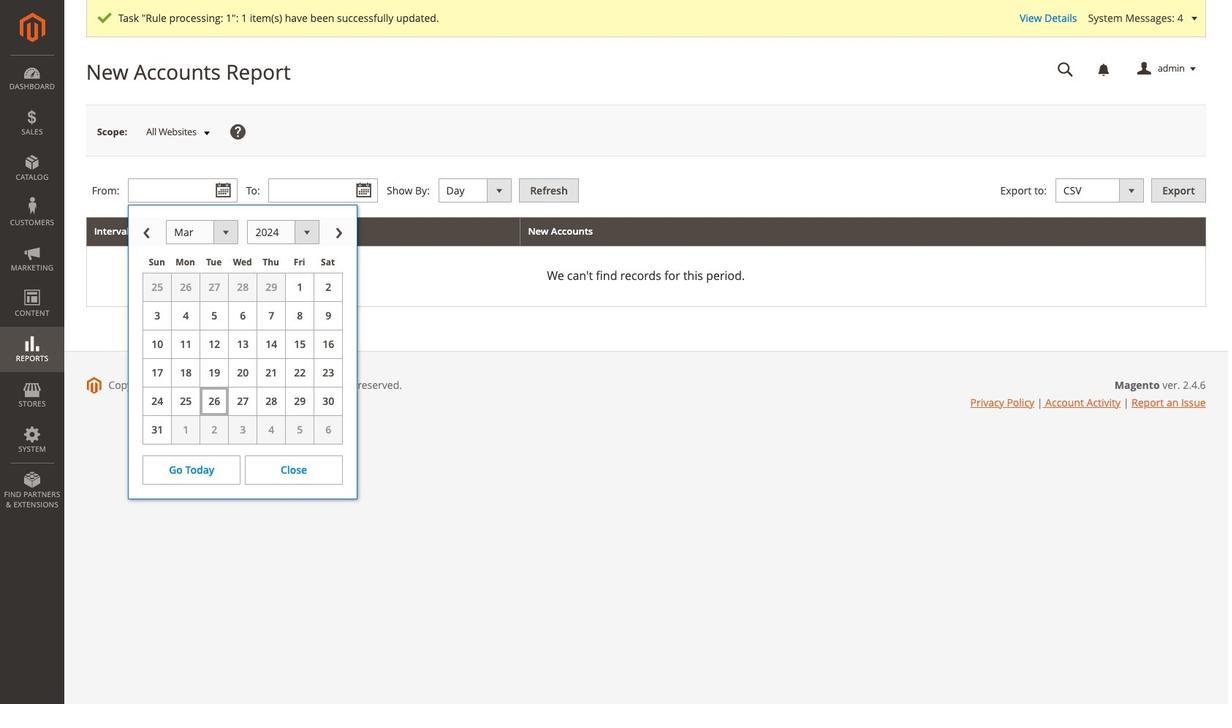 Task type: describe. For each thing, give the bounding box(es) containing it.
magento admin panel image
[[19, 12, 45, 42]]



Task type: vqa. For each thing, say whether or not it's contained in the screenshot.
menu
no



Task type: locate. For each thing, give the bounding box(es) containing it.
menu bar
[[0, 55, 64, 517]]

None text field
[[128, 178, 238, 203]]

None text field
[[1047, 56, 1084, 82], [269, 178, 378, 203], [1047, 56, 1084, 82], [269, 178, 378, 203]]



